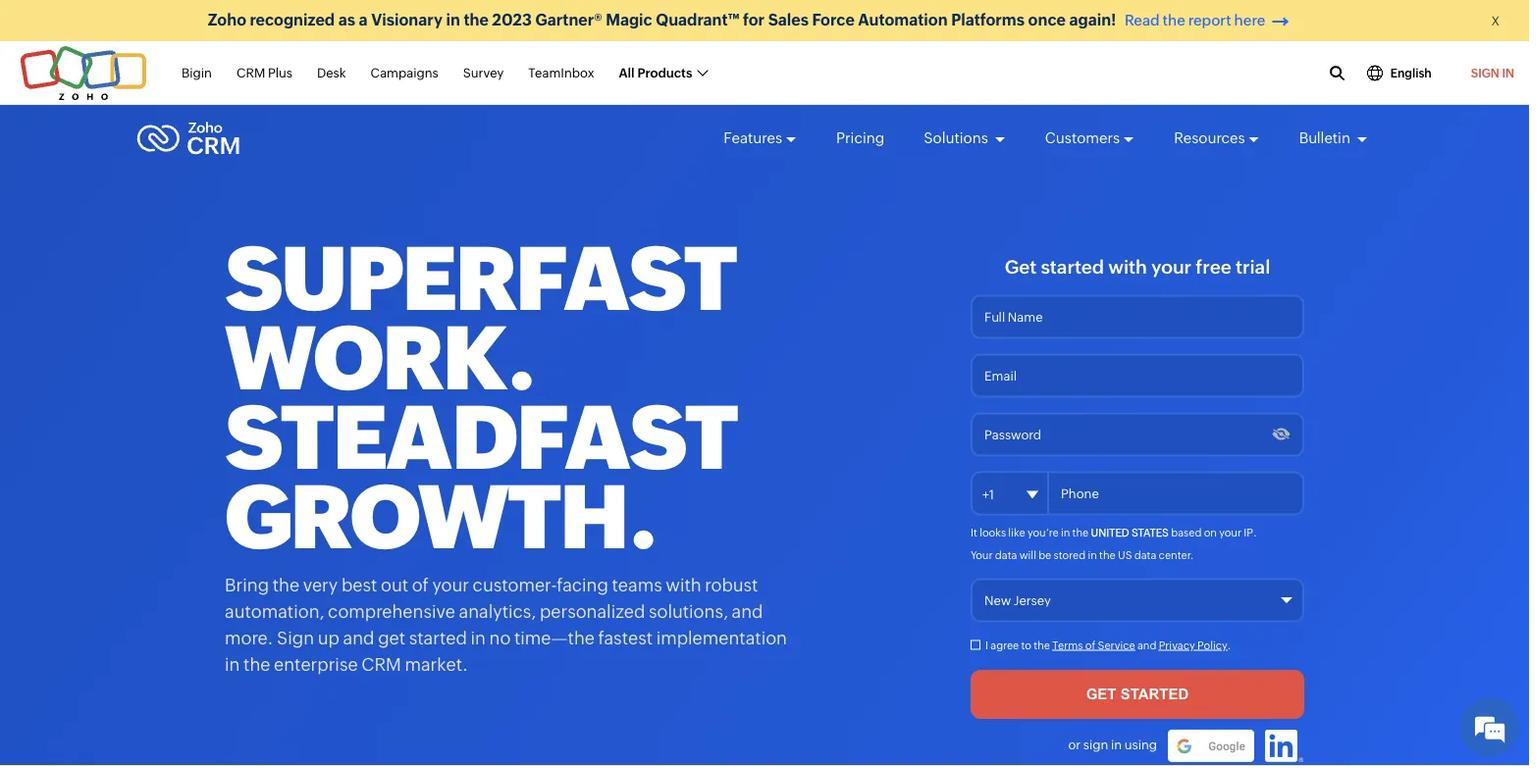 Task type: vqa. For each thing, say whether or not it's contained in the screenshot.
for
yes



Task type: locate. For each thing, give the bounding box(es) containing it.
desk link
[[317, 55, 346, 92]]

data
[[995, 549, 1018, 562], [1135, 549, 1157, 562]]

2 vertical spatial your
[[433, 575, 469, 596]]

all
[[619, 66, 635, 80]]

personalized
[[540, 602, 645, 622]]

on
[[1205, 527, 1218, 539]]

your up analytics,
[[433, 575, 469, 596]]

or sign in using
[[1069, 738, 1158, 753]]

1 horizontal spatial your
[[1152, 257, 1192, 278]]

stored
[[1054, 549, 1086, 562]]

service
[[1098, 640, 1136, 652]]

zoho
[[208, 11, 246, 29]]

with up solutions,
[[666, 575, 702, 596]]

0 horizontal spatial .
[[1228, 640, 1232, 652]]

crm down the get on the bottom of page
[[362, 655, 401, 675]]

survey link
[[463, 55, 504, 92]]

crm left plus
[[237, 66, 265, 80]]

0 horizontal spatial started
[[409, 628, 467, 649]]

.
[[1254, 527, 1257, 539], [1228, 640, 1232, 652]]

your inside superfast work. steadfast growth. bring the very best out of your customer-facing teams with robust automation, comprehensive analytics, personalized solutions, and more. sign up and get started in no time—the fastest implementation in the enterprise crm market.
[[433, 575, 469, 596]]

Enter your email text field
[[971, 354, 1305, 398]]

0 vertical spatial started
[[1041, 257, 1105, 278]]

1 horizontal spatial started
[[1041, 257, 1105, 278]]

the right the to
[[1034, 640, 1051, 652]]

. right on
[[1254, 527, 1257, 539]]

in right the sign at bottom right
[[1112, 738, 1122, 753]]

pricing
[[837, 130, 885, 147]]

sign
[[1472, 66, 1500, 80]]

0 horizontal spatial and
[[343, 628, 375, 649]]

sales
[[769, 11, 809, 29]]

customers
[[1046, 130, 1121, 147]]

report
[[1189, 12, 1232, 29]]

0 horizontal spatial your
[[433, 575, 469, 596]]

started
[[1041, 257, 1105, 278], [409, 628, 467, 649]]

1 vertical spatial started
[[409, 628, 467, 649]]

your left "free"
[[1152, 257, 1192, 278]]

your left ip
[[1220, 527, 1242, 539]]

policy
[[1198, 640, 1228, 652]]

1 data from the left
[[995, 549, 1018, 562]]

the left 2023
[[464, 11, 489, 29]]

the
[[464, 11, 489, 29], [1163, 12, 1186, 29], [1073, 527, 1089, 539], [1100, 549, 1116, 562], [273, 575, 300, 596], [1034, 640, 1051, 652], [244, 655, 270, 675]]

ip
[[1244, 527, 1254, 539]]

platforms
[[952, 11, 1025, 29]]

0 horizontal spatial with
[[666, 575, 702, 596]]

1 horizontal spatial data
[[1135, 549, 1157, 562]]

and down robust
[[732, 602, 763, 622]]

us
[[1118, 549, 1133, 562]]

your for like
[[1220, 527, 1242, 539]]

1 horizontal spatial of
[[1086, 640, 1096, 652]]

with
[[1109, 257, 1148, 278], [666, 575, 702, 596]]

of
[[412, 575, 429, 596], [1086, 640, 1096, 652]]

0 horizontal spatial of
[[412, 575, 429, 596]]

fastest
[[599, 628, 653, 649]]

and left privacy
[[1138, 640, 1157, 652]]

0 horizontal spatial crm
[[237, 66, 265, 80]]

1 horizontal spatial .
[[1254, 527, 1257, 539]]

trial
[[1236, 257, 1271, 278]]

Enter password for your account password field
[[971, 413, 1305, 457]]

free
[[1196, 257, 1232, 278]]

0 vertical spatial your
[[1152, 257, 1192, 278]]

solutions
[[924, 130, 992, 147]]

and right up
[[343, 628, 375, 649]]

in
[[446, 11, 460, 29], [1061, 527, 1071, 539], [1088, 549, 1098, 562], [471, 628, 486, 649], [225, 655, 240, 675], [1112, 738, 1122, 753]]

2023
[[492, 11, 532, 29]]

0 vertical spatial with
[[1109, 257, 1148, 278]]

started up market. at the left
[[409, 628, 467, 649]]

to
[[1022, 640, 1032, 652]]

comprehensive
[[328, 602, 455, 622]]

the inside zoho recognized as a visionary in the 2023 gartner® magic quadrant™ for sales force automation platforms once again! read the report here
[[1163, 12, 1186, 29]]

the down more.
[[244, 655, 270, 675]]

. right privacy
[[1228, 640, 1232, 652]]

terms of service link
[[1053, 640, 1136, 652]]

0 horizontal spatial data
[[995, 549, 1018, 562]]

customer-
[[473, 575, 557, 596]]

crm
[[237, 66, 265, 80], [362, 655, 401, 675]]

desk
[[317, 66, 346, 80]]

of right out
[[412, 575, 429, 596]]

0 vertical spatial of
[[412, 575, 429, 596]]

data left will
[[995, 549, 1018, 562]]

1 horizontal spatial with
[[1109, 257, 1148, 278]]

get
[[1005, 257, 1037, 278]]

data right the us
[[1135, 549, 1157, 562]]

i agree to the terms of service and privacy policy .
[[986, 640, 1232, 652]]

2 horizontal spatial your
[[1220, 527, 1242, 539]]

0 vertical spatial crm
[[237, 66, 265, 80]]

once
[[1029, 11, 1066, 29]]

the up automation,
[[273, 575, 300, 596]]

visionary
[[371, 11, 443, 29]]

1 vertical spatial .
[[1228, 640, 1232, 652]]

started right get
[[1041, 257, 1105, 278]]

with up "enter your name" text box on the right top of the page
[[1109, 257, 1148, 278]]

None submit
[[971, 671, 1305, 720]]

1 vertical spatial with
[[666, 575, 702, 596]]

survey
[[463, 66, 504, 80]]

1 vertical spatial crm
[[362, 655, 401, 675]]

in right stored on the bottom
[[1088, 549, 1098, 562]]

of inside superfast work. steadfast growth. bring the very best out of your customer-facing teams with robust automation, comprehensive analytics, personalized solutions, and more. sign up and get started in no time—the fastest implementation in the enterprise crm market.
[[412, 575, 429, 596]]

automation,
[[225, 602, 325, 622]]

2 horizontal spatial and
[[1138, 640, 1157, 652]]

of right terms
[[1086, 640, 1096, 652]]

the right read
[[1163, 12, 1186, 29]]

it looks like you're in the united states based on your ip .
[[971, 527, 1257, 539]]

and
[[732, 602, 763, 622], [343, 628, 375, 649], [1138, 640, 1157, 652]]

resources
[[1175, 130, 1246, 147]]

again!
[[1070, 11, 1117, 29]]

in down more.
[[225, 655, 240, 675]]

market.
[[405, 655, 468, 675]]

superfast work. steadfast growth. bring the very best out of your customer-facing teams with robust automation, comprehensive analytics, personalized solutions, and more. sign up and get started in no time—the fastest implementation in the enterprise crm market.
[[225, 228, 787, 675]]

1 horizontal spatial crm
[[362, 655, 401, 675]]

united
[[1091, 527, 1130, 539]]

sign in
[[1472, 66, 1515, 80]]

Enter your phone number text field
[[971, 472, 1305, 516]]

will
[[1020, 549, 1037, 562]]

started inside superfast work. steadfast growth. bring the very best out of your customer-facing teams with robust automation, comprehensive analytics, personalized solutions, and more. sign up and get started in no time—the fastest implementation in the enterprise crm market.
[[409, 628, 467, 649]]

get started with your free trial
[[1005, 257, 1271, 278]]

your data will be stored in the us data center.
[[971, 549, 1195, 562]]

solutions link
[[924, 112, 1006, 165]]

1 vertical spatial your
[[1220, 527, 1242, 539]]



Task type: describe. For each thing, give the bounding box(es) containing it.
1 horizontal spatial and
[[732, 602, 763, 622]]

the left the us
[[1100, 549, 1116, 562]]

your for steadfast
[[433, 575, 469, 596]]

here
[[1235, 12, 1266, 29]]

zoho crm logo image
[[136, 117, 241, 160]]

more.
[[225, 628, 273, 649]]

the up your data will be stored in the us data center.
[[1073, 527, 1089, 539]]

agree
[[991, 640, 1020, 652]]

time—the
[[515, 628, 595, 649]]

force
[[813, 11, 855, 29]]

privacy
[[1159, 640, 1196, 652]]

crm inside superfast work. steadfast growth. bring the very best out of your customer-facing teams with robust automation, comprehensive analytics, personalized solutions, and more. sign up and get started in no time—the fastest implementation in the enterprise crm market.
[[362, 655, 401, 675]]

as
[[338, 11, 356, 29]]

features
[[724, 130, 783, 147]]

teaminbox link
[[529, 55, 595, 92]]

zoho recognized as a visionary in the 2023 gartner® magic quadrant™ for sales force automation platforms once again! read the report here
[[208, 11, 1266, 29]]

crm plus
[[237, 66, 293, 80]]

1 vertical spatial of
[[1086, 640, 1096, 652]]

campaigns link
[[371, 55, 439, 92]]

superfast
[[225, 228, 736, 330]]

campaigns
[[371, 66, 439, 80]]

using
[[1125, 738, 1158, 753]]

up
[[318, 628, 340, 649]]

+1
[[983, 488, 995, 503]]

plus
[[268, 66, 293, 80]]

in right you're
[[1061, 527, 1071, 539]]

privacy policy link
[[1159, 640, 1228, 652]]

for
[[743, 11, 765, 29]]

recognized
[[250, 11, 335, 29]]

x
[[1492, 14, 1500, 28]]

english
[[1391, 66, 1432, 80]]

center.
[[1159, 549, 1195, 562]]

quadrant™
[[656, 11, 740, 29]]

based
[[1172, 527, 1202, 539]]

facing
[[557, 575, 609, 596]]

all products
[[619, 66, 693, 80]]

implementation
[[657, 628, 787, 649]]

robust
[[705, 575, 759, 596]]

in right the visionary
[[446, 11, 460, 29]]

work.
[[225, 308, 535, 409]]

automation
[[859, 11, 948, 29]]

0 vertical spatial .
[[1254, 527, 1257, 539]]

you're
[[1028, 527, 1059, 539]]

2 data from the left
[[1135, 549, 1157, 562]]

very
[[303, 575, 338, 596]]

Enter your name text field
[[971, 295, 1305, 339]]

i
[[986, 640, 989, 652]]

all products link
[[619, 55, 707, 92]]

in
[[1503, 66, 1515, 80]]

resources link
[[1175, 112, 1261, 165]]

teaminbox
[[529, 66, 595, 80]]

pricing link
[[837, 112, 885, 165]]

bulletin link
[[1300, 112, 1369, 165]]

sign
[[277, 628, 314, 649]]

crm inside crm plus link
[[237, 66, 265, 80]]

read the report here link
[[1120, 12, 1293, 29]]

magic
[[606, 11, 653, 29]]

teams
[[612, 575, 663, 596]]

states
[[1132, 527, 1169, 539]]

terms
[[1053, 640, 1084, 652]]

sign in link
[[1457, 54, 1530, 92]]

growth.
[[225, 467, 657, 569]]

sign
[[1084, 738, 1109, 753]]

bring
[[225, 575, 269, 596]]

in left no
[[471, 628, 486, 649]]

no
[[490, 628, 511, 649]]

products
[[638, 66, 693, 80]]

a
[[359, 11, 368, 29]]

out
[[381, 575, 409, 596]]

read
[[1125, 12, 1160, 29]]

bigin
[[182, 66, 212, 80]]

like
[[1009, 527, 1026, 539]]

get
[[378, 628, 406, 649]]

analytics,
[[459, 602, 536, 622]]

best
[[342, 575, 377, 596]]

bigin link
[[182, 55, 212, 92]]

bulletin
[[1300, 130, 1354, 147]]

with inside superfast work. steadfast growth. bring the very best out of your customer-facing teams with robust automation, comprehensive analytics, personalized solutions, and more. sign up and get started in no time—the fastest implementation in the enterprise crm market.
[[666, 575, 702, 596]]

steadfast
[[225, 387, 737, 489]]

solutions,
[[649, 602, 728, 622]]

features link
[[724, 112, 797, 165]]

it
[[971, 527, 978, 539]]

be
[[1039, 549, 1052, 562]]

crm plus link
[[237, 55, 293, 92]]



